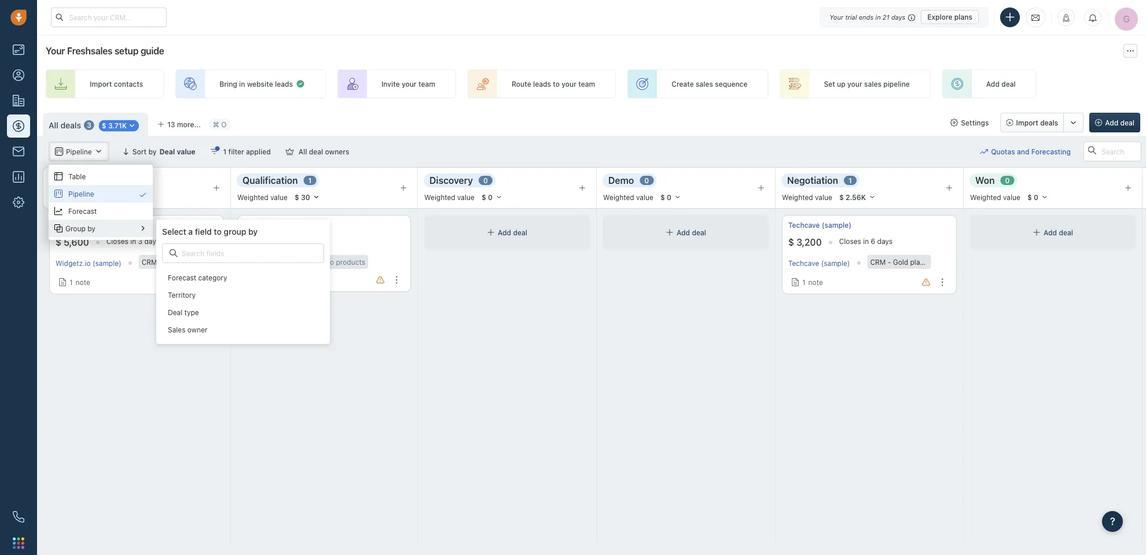 Task type: vqa. For each thing, say whether or not it's contained in the screenshot.
Forecast category
yes



Task type: locate. For each thing, give the bounding box(es) containing it.
forecast
[[68, 207, 97, 215], [168, 274, 196, 282]]

group
[[65, 225, 86, 233]]

by inside 'group by' "menu item"
[[88, 225, 95, 233]]

container_wx8msf4aqz5i3rn1 image left pipeline
[[54, 190, 63, 198]]

1 horizontal spatial forecast
[[168, 274, 196, 282]]

forecast down pipeline
[[68, 207, 97, 215]]

container_wx8msf4aqz5i3rn1 image
[[54, 173, 63, 181], [139, 191, 147, 199], [54, 207, 63, 215], [170, 250, 178, 258]]

forecast for forecast
[[68, 207, 97, 215]]

1 vertical spatial forecast
[[168, 274, 196, 282]]

0 vertical spatial forecast
[[68, 207, 97, 215]]

deal
[[168, 309, 183, 317]]

type
[[184, 309, 199, 317]]

freshworks switcher image
[[13, 538, 24, 550]]

container_wx8msf4aqz5i3rn1 image for group by
[[54, 225, 63, 233]]

container_wx8msf4aqz5i3rn1 image
[[54, 190, 63, 198], [54, 225, 63, 233], [139, 225, 147, 233]]

owner
[[188, 326, 208, 334]]

Search your CRM... text field
[[51, 8, 167, 27]]

pipeline
[[68, 190, 94, 198]]

0 horizontal spatial forecast
[[68, 207, 97, 215]]

select a field to group by
[[162, 227, 258, 237]]

select
[[162, 227, 186, 237]]

deal type
[[168, 309, 199, 317]]

group
[[224, 227, 246, 237]]

territory
[[168, 291, 196, 299]]

forecast up territory
[[168, 274, 196, 282]]

forecast category
[[168, 274, 227, 282]]

container_wx8msf4aqz5i3rn1 image for pipeline
[[54, 190, 63, 198]]

select a field to group by menu
[[49, 165, 330, 345]]

container_wx8msf4aqz5i3rn1 image left group
[[54, 225, 63, 233]]

0 horizontal spatial by
[[88, 225, 95, 233]]

by
[[88, 225, 95, 233], [248, 227, 258, 237]]



Task type: describe. For each thing, give the bounding box(es) containing it.
table
[[68, 173, 86, 181]]

forecast for forecast category
[[168, 274, 196, 282]]

sales
[[168, 326, 186, 334]]

to
[[214, 227, 222, 237]]

group by menu item
[[49, 220, 153, 237]]

field
[[195, 227, 212, 237]]

container_wx8msf4aqz5i3rn1 image left select
[[139, 225, 147, 233]]

explore plans link
[[921, 10, 979, 24]]

explore
[[928, 13, 953, 21]]

plans
[[955, 13, 973, 21]]

a
[[188, 227, 193, 237]]

phone image
[[7, 506, 30, 529]]

sales owner
[[168, 326, 208, 334]]

category
[[198, 274, 227, 282]]

send email image
[[1032, 13, 1040, 22]]

group by
[[65, 225, 95, 233]]

Search fields field
[[181, 248, 261, 259]]

shade muted image
[[906, 12, 916, 22]]

explore plans
[[928, 13, 973, 21]]

1 horizontal spatial by
[[248, 227, 258, 237]]



